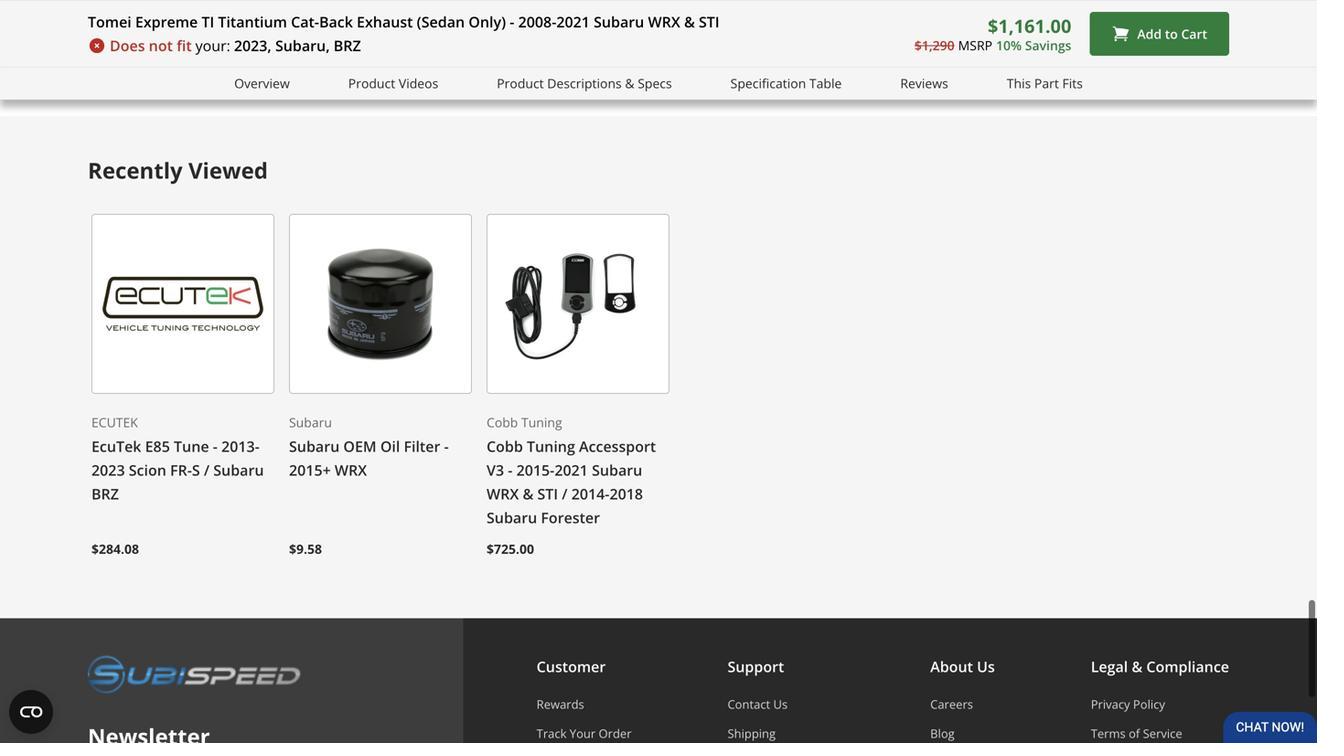Task type: describe. For each thing, give the bounding box(es) containing it.
track your order link
[[537, 726, 632, 743]]

support
[[728, 657, 784, 677]]

service
[[1143, 726, 1183, 743]]

overview
[[234, 75, 290, 92]]

msrp
[[959, 36, 993, 54]]

ecutek
[[91, 437, 141, 457]]

contact us link
[[728, 697, 835, 713]]

subaru,
[[275, 36, 330, 55]]

2023,
[[234, 36, 272, 55]]

track
[[537, 726, 567, 743]]

0 vertical spatial 2021
[[557, 12, 590, 32]]

privacy policy link
[[1091, 697, 1230, 713]]

order
[[599, 726, 632, 743]]

cobap3-sub-004 cobb subaru accessport v3 15-21 subaru wrx & sti, 14-18 subaru forester, image
[[487, 214, 670, 394]]

back
[[319, 12, 353, 32]]

& inside cobb tuning cobb tuning accessport v3  - 2015-2021 subaru wrx & sti / 2014-2018 subaru forester
[[523, 485, 534, 504]]

table
[[810, 75, 842, 92]]

10%
[[996, 36, 1022, 54]]

2018 subaru wrx sti
[[88, 25, 233, 44]]

2013-
[[221, 437, 260, 457]]

fr-
[[170, 461, 192, 481]]

shipping link
[[728, 726, 835, 743]]

1 cobb from the top
[[487, 414, 518, 431]]

ecutek
[[91, 414, 138, 431]]

cobb tuning cobb tuning accessport v3  - 2015-2021 subaru wrx & sti / 2014-2018 subaru forester
[[487, 414, 656, 528]]

contact us
[[728, 697, 788, 713]]

1 vertical spatial tuning
[[527, 437, 575, 457]]

product for product videos
[[348, 75, 395, 92]]

of
[[1129, 726, 1140, 743]]

terms of service
[[1091, 726, 1183, 743]]

2014-
[[572, 485, 610, 504]]

tune
[[174, 437, 209, 457]]

filter
[[404, 437, 440, 457]]

specs
[[638, 75, 672, 92]]

ti
[[202, 12, 214, 32]]

brz inside ecutek ecutek e85 tune - 2013- 2023 scion fr-s / subaru brz
[[91, 485, 119, 504]]

tomei
[[88, 12, 132, 32]]

- inside cobb tuning cobb tuning accessport v3  - 2015-2021 subaru wrx & sti / 2014-2018 subaru forester
[[508, 461, 513, 481]]

about us
[[931, 657, 995, 677]]

scion
[[129, 461, 166, 481]]

shipping
[[728, 726, 776, 743]]

videos
[[399, 75, 438, 92]]

subaru subaru oem oil filter - 2015+ wrx
[[289, 414, 449, 481]]

/ inside ecutek ecutek e85 tune - 2013- 2023 scion fr-s / subaru brz
[[204, 461, 210, 481]]

recently viewed
[[88, 156, 268, 185]]

cart
[[1182, 25, 1208, 42]]

legal
[[1091, 657, 1128, 677]]

does
[[110, 36, 145, 55]]

reviews
[[901, 75, 949, 92]]

2018 subaru wrx sti link
[[88, 23, 233, 58]]

specification table
[[731, 75, 842, 92]]

$9.58
[[289, 541, 322, 558]]

reviews link
[[901, 73, 949, 94]]

$1,161.00
[[988, 13, 1072, 38]]

blog link
[[931, 726, 995, 743]]

add to cart
[[1138, 25, 1208, 42]]

$1,161.00 $1,290 msrp 10% savings
[[915, 13, 1072, 54]]

sti inside 2018 subaru wrx sti link
[[213, 25, 233, 44]]

- inside subaru subaru oem oil filter - 2015+ wrx
[[444, 437, 449, 457]]

terms of service link
[[1091, 726, 1230, 743]]

careers link
[[931, 697, 995, 713]]

sub15208aa170 oem subaru oil filter - 2015-2020 wrx, image
[[289, 214, 472, 394]]

$725.00
[[487, 541, 534, 558]]

part
[[1035, 75, 1059, 92]]

rewards link
[[537, 697, 632, 713]]

descriptions
[[547, 75, 622, 92]]

2015+
[[289, 461, 331, 481]]

titantium
[[218, 12, 287, 32]]

about
[[931, 657, 973, 677]]

2 cobb from the top
[[487, 437, 523, 457]]

accessport
[[579, 437, 656, 457]]

wrx inside cobb tuning cobb tuning accessport v3  - 2015-2021 subaru wrx & sti / 2014-2018 subaru forester
[[487, 485, 519, 504]]

privacy
[[1091, 697, 1130, 713]]

add
[[1138, 25, 1162, 42]]

2 horizontal spatial sti
[[699, 12, 720, 32]]

overview link
[[234, 73, 290, 94]]

oil
[[380, 437, 400, 457]]



Task type: vqa. For each thing, say whether or not it's contained in the screenshot.


Task type: locate. For each thing, give the bounding box(es) containing it.
s
[[192, 461, 200, 481]]

2018 left not
[[88, 25, 121, 44]]

0 horizontal spatial sti
[[213, 25, 233, 44]]

product
[[348, 75, 395, 92], [497, 75, 544, 92]]

e85
[[145, 437, 170, 457]]

0 vertical spatial /
[[204, 461, 210, 481]]

brz down the 2023 on the left of page
[[91, 485, 119, 504]]

2 product from the left
[[497, 75, 544, 92]]

compliance
[[1147, 657, 1230, 677]]

0 horizontal spatial product
[[348, 75, 395, 92]]

1 vertical spatial 2021
[[555, 461, 588, 481]]

2008-
[[518, 12, 557, 32]]

2018 inside cobb tuning cobb tuning accessport v3  - 2015-2021 subaru wrx & sti / 2014-2018 subaru forester
[[610, 485, 643, 504]]

open widget image
[[9, 691, 53, 735]]

legal & compliance
[[1091, 657, 1230, 677]]

does not fit your: 2023, subaru, brz
[[110, 36, 361, 55]]

2018
[[88, 25, 121, 44], [610, 485, 643, 504]]

privacy policy
[[1091, 697, 1166, 713]]

product videos
[[348, 75, 438, 92]]

(sedan
[[417, 12, 465, 32]]

forester
[[541, 508, 600, 528]]

&
[[684, 12, 695, 32], [625, 75, 635, 92], [523, 485, 534, 504], [1132, 657, 1143, 677]]

1 horizontal spatial sti
[[537, 485, 558, 504]]

sti inside cobb tuning cobb tuning accessport v3  - 2015-2021 subaru wrx & sti / 2014-2018 subaru forester
[[537, 485, 558, 504]]

product for product descriptions & specs
[[497, 75, 544, 92]]

0 vertical spatial us
[[977, 657, 995, 677]]

$284.08
[[91, 541, 139, 558]]

us up shipping link
[[774, 697, 788, 713]]

rewards
[[537, 697, 584, 713]]

this part fits link
[[1007, 73, 1083, 94]]

2021 up product descriptions & specs on the top
[[557, 12, 590, 32]]

2018 down accessport at the left bottom of the page
[[610, 485, 643, 504]]

1 horizontal spatial brz
[[334, 36, 361, 55]]

2021 inside cobb tuning cobb tuning accessport v3  - 2015-2021 subaru wrx & sti / 2014-2018 subaru forester
[[555, 461, 588, 481]]

viewed
[[188, 156, 268, 185]]

1 vertical spatial 2018
[[610, 485, 643, 504]]

0 vertical spatial tuning
[[522, 414, 562, 431]]

this
[[1007, 75, 1031, 92]]

/ right s
[[204, 461, 210, 481]]

1 vertical spatial brz
[[91, 485, 119, 504]]

0 horizontal spatial /
[[204, 461, 210, 481]]

only)
[[469, 12, 506, 32]]

/ inside cobb tuning cobb tuning accessport v3  - 2015-2021 subaru wrx & sti / 2014-2018 subaru forester
[[562, 485, 568, 504]]

wrx
[[648, 12, 681, 32], [178, 25, 209, 44], [335, 461, 367, 481], [487, 485, 519, 504]]

0 vertical spatial cobb
[[487, 414, 518, 431]]

1 vertical spatial cobb
[[487, 437, 523, 457]]

not
[[149, 36, 173, 55]]

exhaust
[[357, 12, 413, 32]]

1 product from the left
[[348, 75, 395, 92]]

product down 2008-
[[497, 75, 544, 92]]

this part fits
[[1007, 75, 1083, 92]]

1 vertical spatial /
[[562, 485, 568, 504]]

ecufa20e85-tune   -   ecutek e85 tune - 2013+ fr-s / brz, image
[[91, 214, 274, 394]]

sti
[[699, 12, 720, 32], [213, 25, 233, 44], [537, 485, 558, 504]]

subaru inside ecutek ecutek e85 tune - 2013- 2023 scion fr-s / subaru brz
[[213, 461, 264, 481]]

fits
[[1063, 75, 1083, 92]]

brz
[[334, 36, 361, 55], [91, 485, 119, 504]]

0 horizontal spatial 2018
[[88, 25, 121, 44]]

specification
[[731, 75, 806, 92]]

1 horizontal spatial product
[[497, 75, 544, 92]]

0 horizontal spatial us
[[774, 697, 788, 713]]

your
[[570, 726, 596, 743]]

$1,290
[[915, 36, 955, 54]]

2021
[[557, 12, 590, 32], [555, 461, 588, 481]]

cat-
[[291, 12, 319, 32]]

2021 up 2014-
[[555, 461, 588, 481]]

policy
[[1134, 697, 1166, 713]]

2023
[[91, 461, 125, 481]]

- inside ecutek ecutek e85 tune - 2013- 2023 scion fr-s / subaru brz
[[213, 437, 218, 457]]

careers
[[931, 697, 973, 713]]

us for about us
[[977, 657, 995, 677]]

cobb
[[487, 414, 518, 431], [487, 437, 523, 457]]

product inside "product videos" link
[[348, 75, 395, 92]]

to
[[1165, 25, 1178, 42]]

product inside product descriptions & specs link
[[497, 75, 544, 92]]

specification table link
[[731, 73, 842, 94]]

add to cart button
[[1090, 12, 1230, 56]]

2015-
[[517, 461, 555, 481]]

fit
[[177, 36, 192, 55]]

0 horizontal spatial brz
[[91, 485, 119, 504]]

product left videos
[[348, 75, 395, 92]]

/ up forester
[[562, 485, 568, 504]]

product videos link
[[348, 73, 438, 94]]

us right about
[[977, 657, 995, 677]]

blog
[[931, 726, 955, 743]]

us
[[977, 657, 995, 677], [774, 697, 788, 713]]

1 vertical spatial us
[[774, 697, 788, 713]]

wrx inside subaru subaru oem oil filter - 2015+ wrx
[[335, 461, 367, 481]]

tomei expreme ti titantium cat-back exhaust (sedan only) - 2008-2021 subaru wrx & sti
[[88, 12, 720, 32]]

tuning
[[522, 414, 562, 431], [527, 437, 575, 457]]

savings
[[1025, 36, 1072, 54]]

0 vertical spatial brz
[[334, 36, 361, 55]]

us for contact us
[[774, 697, 788, 713]]

expreme
[[135, 12, 198, 32]]

track your order
[[537, 726, 632, 743]]

- right the only)
[[510, 12, 515, 32]]

- right filter on the bottom
[[444, 437, 449, 457]]

subispeed logo image
[[88, 656, 301, 694]]

terms
[[1091, 726, 1126, 743]]

/
[[204, 461, 210, 481], [562, 485, 568, 504]]

your:
[[195, 36, 230, 55]]

1 horizontal spatial us
[[977, 657, 995, 677]]

- right tune
[[213, 437, 218, 457]]

1 horizontal spatial 2018
[[610, 485, 643, 504]]

recently
[[88, 156, 183, 185]]

product descriptions & specs
[[497, 75, 672, 92]]

contact
[[728, 697, 771, 713]]

oem
[[343, 437, 377, 457]]

brz down back
[[334, 36, 361, 55]]

0 vertical spatial 2018
[[88, 25, 121, 44]]

1 horizontal spatial /
[[562, 485, 568, 504]]

ecutek ecutek e85 tune - 2013- 2023 scion fr-s / subaru brz
[[91, 414, 264, 504]]

- right v3
[[508, 461, 513, 481]]

subaru
[[594, 12, 644, 32], [125, 25, 174, 44], [289, 414, 332, 431], [289, 437, 340, 457], [213, 461, 264, 481], [592, 461, 643, 481], [487, 508, 537, 528]]



